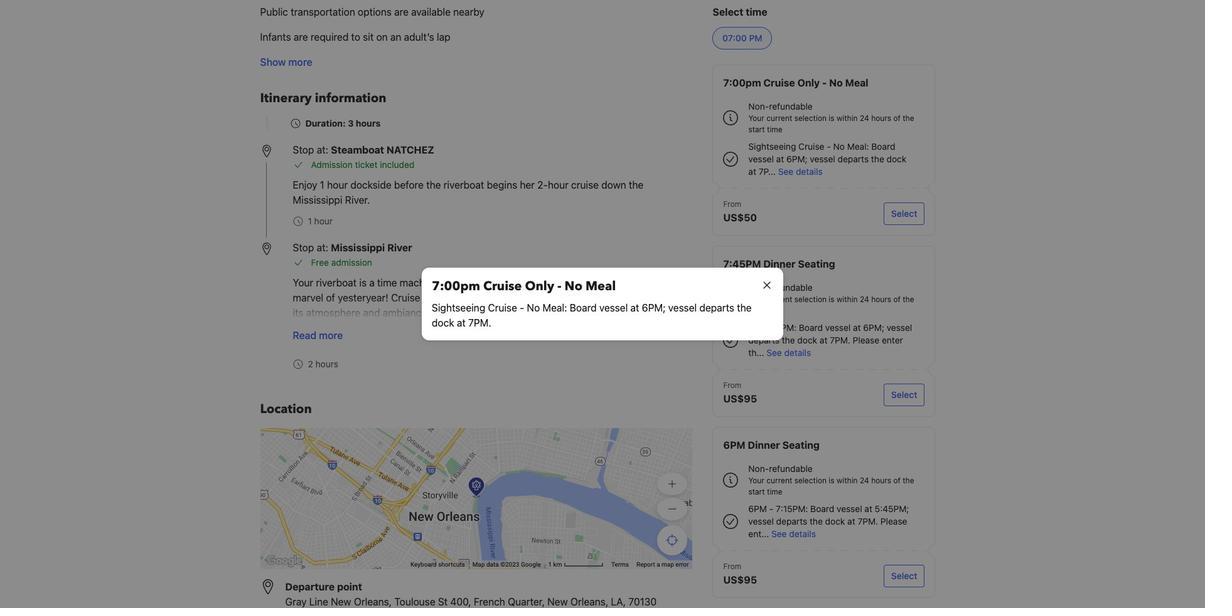 Task type: describe. For each thing, give the bounding box(es) containing it.
select time
[[713, 6, 767, 18]]

public
[[260, 6, 288, 18]]

hours for 7:45pm dinner seating
[[871, 295, 891, 304]]

departs inside sightseeing cruise - no meal: board vessel at 6pm; vessel departs the dock at 7pm.
[[699, 303, 734, 314]]

enter
[[882, 335, 903, 346]]

keyboard shortcuts
[[410, 562, 465, 569]]

riverboat
[[444, 180, 484, 191]]

within for 6pm dinner seating
[[837, 476, 858, 486]]

departs inside sightseeing cruise - no meal: board vessel at 6pm; vessel departs the dock at 7p...
[[838, 154, 869, 164]]

1 inside the enjoy 1 hour dockside before the riverboat begins her 2-hour cruise down the mississippi river.
[[320, 180, 324, 191]]

- inside sightseeing cruise - no meal: board vessel at 6pm; vessel departs the dock at 7p...
[[827, 141, 831, 152]]

la,
[[611, 597, 626, 608]]

show more button
[[260, 55, 312, 70]]

natchez
[[387, 144, 434, 156]]

7p...
[[759, 166, 776, 177]]

see details link for 7:45pm
[[767, 348, 811, 358]]

an
[[390, 31, 401, 43]]

current for 7:45pm
[[767, 295, 792, 304]]

line
[[309, 597, 328, 608]]

1 vertical spatial are
[[294, 31, 308, 43]]

report a map error
[[636, 562, 689, 569]]

non- for 7:00pm
[[748, 101, 769, 112]]

please for 7:45pm dinner seating
[[853, 335, 880, 346]]

7pm. for 6pm dinner seating
[[858, 517, 878, 527]]

dock inside 6pm - 7:15pm: board vessel at 5:45pm; vessel departs the dock at 7pm. please ent...
[[825, 517, 845, 527]]

hour up stop at: mississippi river
[[314, 216, 333, 227]]

us$95 for 6pm
[[723, 575, 757, 586]]

admission
[[311, 159, 353, 170]]

dinner for 6pm
[[748, 440, 780, 451]]

duration:
[[305, 118, 346, 129]]

- inside 6pm - 7:15pm: board vessel at 5:45pm; vessel departs the dock at 7pm. please ent...
[[769, 504, 773, 515]]

departs inside 6pm - 7:15pm: board vessel at 5:45pm; vessel departs the dock at 7pm. please ent...
[[776, 517, 807, 527]]

of for 7:00pm cruise only - no meal
[[893, 114, 901, 123]]

st
[[438, 597, 448, 608]]

begins
[[487, 180, 517, 191]]

1 orleans, from the left
[[354, 597, 392, 608]]

public transportation options are available nearby
[[260, 6, 485, 18]]

meal inside dialog
[[586, 278, 616, 295]]

from us$50
[[723, 200, 757, 223]]

time for 6pm
[[767, 488, 783, 497]]

shortcuts
[[438, 562, 465, 569]]

from us$95 for 7:45pm
[[723, 381, 757, 405]]

nearby
[[453, 6, 485, 18]]

see details for 7:00pm
[[778, 166, 823, 177]]

07:00
[[723, 33, 747, 43]]

dinner for 7:45pm
[[763, 259, 796, 270]]

terms link
[[611, 562, 629, 569]]

1 for 1 hour
[[308, 216, 312, 227]]

7:45 - 9pm: board vessel at 6pm; vessel departs the dock at 7pm. please enter th...
[[748, 323, 912, 358]]

french
[[474, 597, 505, 608]]

is for 7:45pm dinner seating
[[829, 295, 835, 304]]

report
[[636, 562, 655, 569]]

board inside sightseeing cruise - no meal: board vessel at 6pm; vessel departs the dock at 7p...
[[871, 141, 895, 152]]

show more
[[260, 56, 312, 68]]

start for 7:00pm
[[748, 125, 765, 134]]

2
[[308, 359, 313, 370]]

stop at: steamboat natchez
[[293, 144, 434, 156]]

dock inside sightseeing cruise - no meal: board vessel at 6pm; vessel departs the dock at 7pm.
[[432, 318, 454, 329]]

see details for 7:45pm
[[767, 348, 811, 358]]

1 horizontal spatial only
[[798, 77, 820, 89]]

river
[[387, 242, 412, 254]]

non-refundable your current selection is within 24 hours of the start time for 7:00pm cruise only - no meal
[[748, 101, 914, 134]]

pm
[[749, 33, 762, 43]]

selection for 7:00pm cruise only - no meal
[[794, 114, 827, 123]]

to
[[351, 31, 360, 43]]

hour left cruise
[[548, 180, 569, 191]]

select for 7:45pm dinner seating
[[891, 390, 917, 400]]

see details link for 6pm
[[771, 529, 816, 540]]

itinerary
[[260, 90, 312, 107]]

6pm for 6pm dinner seating
[[723, 440, 746, 451]]

infants
[[260, 31, 291, 43]]

required
[[311, 31, 349, 43]]

sightseeing cruise - no meal: board vessel at 6pm; vessel departs the dock at 7pm.
[[432, 303, 752, 329]]

ticket
[[355, 159, 378, 170]]

keyboard
[[410, 562, 437, 569]]

details for 7:45pm dinner seating
[[784, 348, 811, 358]]

river.
[[345, 195, 370, 206]]

1 hour
[[308, 216, 333, 227]]

7:45
[[748, 323, 767, 333]]

gray
[[285, 597, 307, 608]]

7:45pm
[[723, 259, 761, 270]]

the inside sightseeing cruise - no meal: board vessel at 6pm; vessel departs the dock at 7pm.
[[737, 303, 752, 314]]

2 orleans, from the left
[[570, 597, 608, 608]]

at: for mississippi river
[[317, 242, 328, 254]]

google
[[521, 562, 541, 569]]

sightseeing for 7p...
[[748, 141, 796, 152]]

cruise inside sightseeing cruise - no meal: board vessel at 6pm; vessel departs the dock at 7pm.
[[488, 303, 517, 314]]

steamboat
[[331, 144, 384, 156]]

6pm; inside 7:45 - 9pm: board vessel at 6pm; vessel departs the dock at 7pm. please enter th...
[[863, 323, 884, 333]]

of for 6pm dinner seating
[[893, 476, 901, 486]]

admission
[[331, 257, 372, 268]]

6pm; for sightseeing cruise - no meal: board vessel at 6pm; vessel departs the dock at 7pm.
[[642, 303, 666, 314]]

more for read more
[[319, 330, 343, 341]]

dock inside 7:45 - 9pm: board vessel at 6pm; vessel departs the dock at 7pm. please enter th...
[[797, 335, 817, 346]]

7pm. inside sightseeing cruise - no meal: board vessel at 6pm; vessel departs the dock at 7pm.
[[468, 318, 491, 329]]

down
[[601, 180, 626, 191]]

1 for 1 km
[[548, 562, 552, 569]]

1 km button
[[545, 561, 608, 570]]

read
[[293, 330, 316, 341]]

map
[[662, 562, 674, 569]]

location
[[260, 401, 312, 418]]

within for 7:00pm cruise only - no meal
[[837, 114, 858, 123]]

5:45pm;
[[875, 504, 909, 515]]

24 for 7:45pm dinner seating
[[860, 295, 869, 304]]

3
[[348, 118, 354, 129]]

before
[[394, 180, 424, 191]]

on
[[376, 31, 388, 43]]

her
[[520, 180, 535, 191]]

available
[[411, 6, 451, 18]]

map data ©2023 google
[[472, 562, 541, 569]]

see for 6pm
[[771, 529, 787, 540]]

7:00pm cruise only - no meal dialog
[[407, 253, 798, 356]]

6pm - 7:15pm: board vessel at 5:45pm; vessel departs the dock at 7pm. please ent...
[[748, 504, 909, 540]]

free admission
[[311, 257, 372, 268]]

infants are required to sit on an adult's lap
[[260, 31, 450, 43]]

point
[[337, 582, 362, 593]]

select for 6pm dinner seating
[[891, 571, 917, 582]]

information
[[315, 90, 386, 107]]

your for 6pm
[[748, 476, 764, 486]]

see details link for 7:00pm
[[778, 166, 823, 177]]

departure point gray line new orleans, toulouse st 400, french quarter, new orleans, la, 70130
[[285, 582, 657, 608]]

read more button
[[285, 321, 350, 351]]

error
[[676, 562, 689, 569]]

duration: 3 hours
[[305, 118, 381, 129]]

sit
[[363, 31, 374, 43]]

free
[[311, 257, 329, 268]]

the inside 6pm - 7:15pm: board vessel at 5:45pm; vessel departs the dock at 7pm. please ent...
[[810, 517, 823, 527]]

0 vertical spatial are
[[394, 6, 409, 18]]

adult's
[[404, 31, 434, 43]]



Task type: vqa. For each thing, say whether or not it's contained in the screenshot.
1st the 7 from right
no



Task type: locate. For each thing, give the bounding box(es) containing it.
itinerary information
[[260, 90, 386, 107]]

at: for steamboat natchez
[[317, 144, 328, 156]]

0 horizontal spatial are
[[294, 31, 308, 43]]

2 horizontal spatial 1
[[548, 562, 552, 569]]

3 from from the top
[[723, 562, 741, 572]]

0 vertical spatial only
[[798, 77, 820, 89]]

start for 6pm
[[748, 488, 765, 497]]

0 vertical spatial dinner
[[763, 259, 796, 270]]

start up 7p...
[[748, 125, 765, 134]]

1 from from the top
[[723, 200, 741, 209]]

1 inside button
[[548, 562, 552, 569]]

hour down the admission
[[327, 180, 348, 191]]

1 vertical spatial please
[[881, 517, 907, 527]]

select for 7:00pm cruise only - no meal
[[891, 208, 917, 219]]

1 vertical spatial 7:00pm
[[432, 278, 480, 295]]

non-refundable your current selection is within 24 hours of the start time up sightseeing cruise - no meal: board vessel at 6pm; vessel departs the dock at 7p...
[[748, 101, 914, 134]]

1 horizontal spatial 7:00pm
[[723, 77, 761, 89]]

orleans, down point
[[354, 597, 392, 608]]

1 within from the top
[[837, 114, 858, 123]]

0 horizontal spatial meal
[[586, 278, 616, 295]]

3 current from the top
[[767, 476, 792, 486]]

2 non-refundable your current selection is within 24 hours of the start time from the top
[[748, 282, 914, 316]]

3 of from the top
[[893, 476, 901, 486]]

1 your from the top
[[748, 114, 764, 123]]

your up 7p...
[[748, 114, 764, 123]]

stop up the admission
[[293, 144, 314, 156]]

1 vertical spatial meal
[[586, 278, 616, 295]]

0 vertical spatial 6pm;
[[786, 154, 808, 164]]

within up sightseeing cruise - no meal: board vessel at 6pm; vessel departs the dock at 7p...
[[837, 114, 858, 123]]

see right th...
[[767, 348, 782, 358]]

2 vertical spatial 7pm.
[[858, 517, 878, 527]]

time up 7p...
[[767, 125, 783, 134]]

2 vertical spatial 24
[[860, 476, 869, 486]]

400,
[[450, 597, 471, 608]]

more right read
[[319, 330, 343, 341]]

1 horizontal spatial please
[[881, 517, 907, 527]]

stop for stop at: steamboat natchez
[[293, 144, 314, 156]]

1 vertical spatial of
[[893, 295, 901, 304]]

6pm; for sightseeing cruise - no meal: board vessel at 6pm; vessel departs the dock at 7p...
[[786, 154, 808, 164]]

7:00pm cruise only - no meal inside dialog
[[432, 278, 616, 295]]

2 hours
[[308, 359, 338, 370]]

please for 6pm dinner seating
[[881, 517, 907, 527]]

departs
[[838, 154, 869, 164], [699, 303, 734, 314], [748, 335, 780, 346], [776, 517, 807, 527]]

0 vertical spatial within
[[837, 114, 858, 123]]

1 vertical spatial mississippi
[[331, 242, 385, 254]]

- inside sightseeing cruise - no meal: board vessel at 6pm; vessel departs the dock at 7pm.
[[520, 303, 524, 314]]

2 vertical spatial non-
[[748, 464, 769, 475]]

3 is from the top
[[829, 476, 835, 486]]

is for 6pm dinner seating
[[829, 476, 835, 486]]

select button for 7:00pm cruise only - no meal
[[884, 203, 925, 225]]

meal:
[[847, 141, 869, 152], [543, 303, 567, 314]]

1 horizontal spatial 1
[[320, 180, 324, 191]]

0 vertical spatial start
[[748, 125, 765, 134]]

2 24 from the top
[[860, 295, 869, 304]]

time up "9pm:" in the bottom right of the page
[[767, 306, 783, 316]]

0 vertical spatial mississippi
[[293, 195, 342, 206]]

orleans,
[[354, 597, 392, 608], [570, 597, 608, 608]]

current for 6pm
[[767, 476, 792, 486]]

2 horizontal spatial 7pm.
[[858, 517, 878, 527]]

2 of from the top
[[893, 295, 901, 304]]

6pm dinner seating
[[723, 440, 820, 451]]

©2023
[[500, 562, 519, 569]]

enjoy 1 hour dockside before the riverboat begins her 2-hour cruise down the mississippi river.
[[293, 180, 644, 206]]

1 vertical spatial 7pm.
[[830, 335, 850, 346]]

0 horizontal spatial 6pm;
[[642, 303, 666, 314]]

stop at: mississippi river
[[293, 242, 412, 254]]

quarter,
[[508, 597, 545, 608]]

from us$95 down th...
[[723, 381, 757, 405]]

admission ticket included
[[311, 159, 415, 170]]

9pm:
[[775, 323, 797, 333]]

meal: for 7p...
[[847, 141, 869, 152]]

24 up 6pm - 7:15pm: board vessel at 5:45pm; vessel departs the dock at 7pm. please ent...
[[860, 476, 869, 486]]

board inside 6pm - 7:15pm: board vessel at 5:45pm; vessel departs the dock at 7pm. please ent...
[[810, 504, 834, 515]]

0 vertical spatial us$95
[[723, 394, 757, 405]]

sightseeing inside sightseeing cruise - no meal: board vessel at 6pm; vessel departs the dock at 7p...
[[748, 141, 796, 152]]

refundable for 6pm
[[769, 464, 813, 475]]

from us$95 for 6pm
[[723, 562, 757, 586]]

2 us$95 from the top
[[723, 575, 757, 586]]

1 refundable from the top
[[769, 101, 813, 112]]

start for 7:45pm
[[748, 306, 765, 316]]

enjoy
[[293, 180, 317, 191]]

1 vertical spatial is
[[829, 295, 835, 304]]

seating for 7:45pm dinner seating
[[798, 259, 835, 270]]

please inside 6pm - 7:15pm: board vessel at 5:45pm; vessel departs the dock at 7pm. please ent...
[[881, 517, 907, 527]]

1 vertical spatial your
[[748, 295, 764, 304]]

please down "5:45pm;"
[[881, 517, 907, 527]]

are right infants
[[294, 31, 308, 43]]

0 vertical spatial see
[[778, 166, 794, 177]]

1 vertical spatial stop
[[293, 242, 314, 254]]

non-refundable your current selection is within 24 hours of the start time up 7:45 - 9pm: board vessel at 6pm; vessel departs the dock at 7pm. please enter th...
[[748, 282, 914, 316]]

data
[[486, 562, 499, 569]]

2 vertical spatial selection
[[794, 476, 827, 486]]

3 your from the top
[[748, 476, 764, 486]]

current for 7:00pm
[[767, 114, 792, 123]]

details down "9pm:" in the bottom right of the page
[[784, 348, 811, 358]]

1 vertical spatial sightseeing
[[432, 303, 485, 314]]

sightseeing for 7pm.
[[432, 303, 485, 314]]

1 non-refundable your current selection is within 24 hours of the start time from the top
[[748, 101, 914, 134]]

1 horizontal spatial are
[[394, 6, 409, 18]]

current up 7:15pm:
[[767, 476, 792, 486]]

0 vertical spatial selection
[[794, 114, 827, 123]]

your up 7:45
[[748, 295, 764, 304]]

dinner
[[763, 259, 796, 270], [748, 440, 780, 451]]

2 horizontal spatial 6pm;
[[863, 323, 884, 333]]

select button
[[884, 203, 925, 225], [884, 384, 925, 407], [884, 566, 925, 588]]

1
[[320, 180, 324, 191], [308, 216, 312, 227], [548, 562, 552, 569]]

refundable
[[769, 101, 813, 112], [769, 282, 813, 293], [769, 464, 813, 475]]

1 left km
[[548, 562, 552, 569]]

2 vertical spatial start
[[748, 488, 765, 497]]

selection for 7:45pm dinner seating
[[794, 295, 827, 304]]

see details link down "9pm:" in the bottom right of the page
[[767, 348, 811, 358]]

see for 7:45pm
[[767, 348, 782, 358]]

cruise
[[571, 180, 599, 191]]

2 vertical spatial details
[[789, 529, 816, 540]]

7:00pm cruise only - no meal
[[723, 77, 869, 89], [432, 278, 616, 295]]

non-refundable your current selection is within 24 hours of the start time up 6pm - 7:15pm: board vessel at 5:45pm; vessel departs the dock at 7pm. please ent...
[[748, 464, 914, 497]]

1 horizontal spatial 6pm
[[748, 504, 767, 515]]

2 your from the top
[[748, 295, 764, 304]]

2 from from the top
[[723, 381, 741, 390]]

of for 7:45pm dinner seating
[[893, 295, 901, 304]]

see details link down 7:15pm:
[[771, 529, 816, 540]]

transportation
[[291, 6, 355, 18]]

0 vertical spatial more
[[288, 56, 312, 68]]

hour
[[327, 180, 348, 191], [548, 180, 569, 191], [314, 216, 333, 227]]

0 horizontal spatial 6pm
[[723, 440, 746, 451]]

mississippi down enjoy
[[293, 195, 342, 206]]

see right 7p...
[[778, 166, 794, 177]]

3 start from the top
[[748, 488, 765, 497]]

start up ent...
[[748, 488, 765, 497]]

7pm. inside 7:45 - 9pm: board vessel at 6pm; vessel departs the dock at 7pm. please enter th...
[[830, 335, 850, 346]]

seating
[[798, 259, 835, 270], [783, 440, 820, 451]]

see details right 7p...
[[778, 166, 823, 177]]

meal: inside sightseeing cruise - no meal: board vessel at 6pm; vessel departs the dock at 7pm.
[[543, 303, 567, 314]]

1 vertical spatial see details
[[767, 348, 811, 358]]

2 refundable from the top
[[769, 282, 813, 293]]

24
[[860, 114, 869, 123], [860, 295, 869, 304], [860, 476, 869, 486]]

0 vertical spatial 7:00pm
[[723, 77, 761, 89]]

time up pm
[[746, 6, 767, 18]]

24 up sightseeing cruise - no meal: board vessel at 6pm; vessel departs the dock at 7p...
[[860, 114, 869, 123]]

the
[[903, 114, 914, 123], [871, 154, 884, 164], [426, 180, 441, 191], [629, 180, 644, 191], [903, 295, 914, 304], [737, 303, 752, 314], [782, 335, 795, 346], [903, 476, 914, 486], [810, 517, 823, 527]]

select button for 6pm dinner seating
[[884, 566, 925, 588]]

non-refundable your current selection is within 24 hours of the start time for 7:45pm dinner seating
[[748, 282, 914, 316]]

0 vertical spatial meal
[[845, 77, 869, 89]]

1 of from the top
[[893, 114, 901, 123]]

7pm.
[[468, 318, 491, 329], [830, 335, 850, 346], [858, 517, 878, 527]]

refundable for 7:00pm
[[769, 101, 813, 112]]

- inside 7:45 - 9pm: board vessel at 6pm; vessel departs the dock at 7pm. please enter th...
[[769, 323, 773, 333]]

0 vertical spatial of
[[893, 114, 901, 123]]

1 vertical spatial within
[[837, 295, 858, 304]]

24 up 7:45 - 9pm: board vessel at 6pm; vessel departs the dock at 7pm. please enter th...
[[860, 295, 869, 304]]

time up 7:15pm:
[[767, 488, 783, 497]]

your
[[748, 114, 764, 123], [748, 295, 764, 304], [748, 476, 764, 486]]

6pm;
[[786, 154, 808, 164], [642, 303, 666, 314], [863, 323, 884, 333]]

0 vertical spatial refundable
[[769, 101, 813, 112]]

sightseeing inside sightseeing cruise - no meal: board vessel at 6pm; vessel departs the dock at 7pm.
[[432, 303, 485, 314]]

0 vertical spatial 6pm
[[723, 440, 746, 451]]

from us$95
[[723, 381, 757, 405], [723, 562, 757, 586]]

is up 7:45 - 9pm: board vessel at 6pm; vessel departs the dock at 7pm. please enter th...
[[829, 295, 835, 304]]

3 non- from the top
[[748, 464, 769, 475]]

dockside
[[350, 180, 391, 191]]

selection up sightseeing cruise - no meal: board vessel at 6pm; vessel departs the dock at 7p...
[[794, 114, 827, 123]]

2 vertical spatial from
[[723, 562, 741, 572]]

1 selection from the top
[[794, 114, 827, 123]]

3 non-refundable your current selection is within 24 hours of the start time from the top
[[748, 464, 914, 497]]

0 vertical spatial seating
[[798, 259, 835, 270]]

see for 7:00pm
[[778, 166, 794, 177]]

2 new from the left
[[547, 597, 568, 608]]

1 horizontal spatial 7pm.
[[830, 335, 850, 346]]

0 vertical spatial please
[[853, 335, 880, 346]]

1 horizontal spatial meal:
[[847, 141, 869, 152]]

from for 7:45pm dinner seating
[[723, 381, 741, 390]]

1 from us$95 from the top
[[723, 381, 757, 405]]

more inside read more button
[[319, 330, 343, 341]]

only
[[798, 77, 820, 89], [525, 278, 554, 295]]

0 vertical spatial 24
[[860, 114, 869, 123]]

orleans, left la,
[[570, 597, 608, 608]]

details right 7p...
[[796, 166, 823, 177]]

0 vertical spatial from
[[723, 200, 741, 209]]

6pm; inside sightseeing cruise - no meal: board vessel at 6pm; vessel departs the dock at 7pm.
[[642, 303, 666, 314]]

see details down "9pm:" in the bottom right of the page
[[767, 348, 811, 358]]

1 down enjoy
[[308, 216, 312, 227]]

of
[[893, 114, 901, 123], [893, 295, 901, 304], [893, 476, 901, 486]]

your for 7:00pm
[[748, 114, 764, 123]]

report a map error link
[[636, 562, 689, 569]]

map region
[[223, 340, 705, 609]]

3 refundable from the top
[[769, 464, 813, 475]]

1 vertical spatial selection
[[794, 295, 827, 304]]

hours
[[871, 114, 891, 123], [356, 118, 381, 129], [871, 295, 891, 304], [315, 359, 338, 370], [871, 476, 891, 486]]

0 vertical spatial current
[[767, 114, 792, 123]]

selection up 7:15pm:
[[794, 476, 827, 486]]

7pm. for 7:45pm dinner seating
[[830, 335, 850, 346]]

1 24 from the top
[[860, 114, 869, 123]]

1 vertical spatial us$95
[[723, 575, 757, 586]]

2 selection from the top
[[794, 295, 827, 304]]

are
[[394, 6, 409, 18], [294, 31, 308, 43]]

departure
[[285, 582, 335, 593]]

see details link
[[778, 166, 823, 177], [767, 348, 811, 358], [771, 529, 816, 540]]

1 us$95 from the top
[[723, 394, 757, 405]]

0 vertical spatial meal:
[[847, 141, 869, 152]]

1 horizontal spatial orleans,
[[570, 597, 608, 608]]

1 stop from the top
[[293, 144, 314, 156]]

stop for stop at: mississippi river
[[293, 242, 314, 254]]

from us$95 down ent...
[[723, 562, 757, 586]]

ent...
[[748, 529, 769, 540]]

mississippi up the admission
[[331, 242, 385, 254]]

details for 7:00pm cruise only - no meal
[[796, 166, 823, 177]]

24 for 7:00pm cruise only - no meal
[[860, 114, 869, 123]]

1 horizontal spatial 6pm;
[[786, 154, 808, 164]]

no inside sightseeing cruise - no meal: board vessel at 6pm; vessel departs the dock at 7pm.
[[527, 303, 540, 314]]

please left enter
[[853, 335, 880, 346]]

start up 7:45
[[748, 306, 765, 316]]

cruise
[[764, 77, 795, 89], [798, 141, 824, 152], [483, 278, 522, 295], [488, 303, 517, 314]]

dock inside sightseeing cruise - no meal: board vessel at 6pm; vessel departs the dock at 7p...
[[887, 154, 907, 164]]

is for 7:00pm cruise only - no meal
[[829, 114, 835, 123]]

map
[[472, 562, 485, 569]]

2 vertical spatial your
[[748, 476, 764, 486]]

at: up the admission
[[317, 144, 328, 156]]

google image
[[263, 554, 305, 570]]

0 vertical spatial see details
[[778, 166, 823, 177]]

7pm. inside 6pm - 7:15pm: board vessel at 5:45pm; vessel departs the dock at 7pm. please ent...
[[858, 517, 878, 527]]

within up 6pm - 7:15pm: board vessel at 5:45pm; vessel departs the dock at 7pm. please ent...
[[837, 476, 858, 486]]

see right ent...
[[771, 529, 787, 540]]

meal: for 7pm.
[[543, 303, 567, 314]]

details for 6pm dinner seating
[[789, 529, 816, 540]]

70130
[[628, 597, 657, 608]]

us$95 down ent...
[[723, 575, 757, 586]]

no
[[829, 77, 843, 89], [833, 141, 845, 152], [565, 278, 583, 295], [527, 303, 540, 314]]

departs inside 7:45 - 9pm: board vessel at 6pm; vessel departs the dock at 7pm. please enter th...
[[748, 335, 780, 346]]

at:
[[317, 144, 328, 156], [317, 242, 328, 254]]

select
[[713, 6, 743, 18], [891, 208, 917, 219], [891, 390, 917, 400], [891, 571, 917, 582]]

please inside 7:45 - 9pm: board vessel at 6pm; vessel departs the dock at 7pm. please enter th...
[[853, 335, 880, 346]]

selection up "9pm:" in the bottom right of the page
[[794, 295, 827, 304]]

th...
[[748, 348, 764, 358]]

read more
[[293, 330, 343, 341]]

1 horizontal spatial sightseeing
[[748, 141, 796, 152]]

0 vertical spatial sightseeing
[[748, 141, 796, 152]]

us$50
[[723, 212, 757, 223]]

2 vertical spatial see
[[771, 529, 787, 540]]

1 right enjoy
[[320, 180, 324, 191]]

the inside sightseeing cruise - no meal: board vessel at 6pm; vessel departs the dock at 7p...
[[871, 154, 884, 164]]

2 current from the top
[[767, 295, 792, 304]]

see details for 6pm
[[771, 529, 816, 540]]

from inside from us$50
[[723, 200, 741, 209]]

1 vertical spatial refundable
[[769, 282, 813, 293]]

sightseeing cruise - no meal: board vessel at 6pm; vessel departs the dock at 7p...
[[748, 141, 907, 177]]

more inside show more button
[[288, 56, 312, 68]]

0 horizontal spatial 7:00pm
[[432, 278, 480, 295]]

is up sightseeing cruise - no meal: board vessel at 6pm; vessel departs the dock at 7p...
[[829, 114, 835, 123]]

more for show more
[[288, 56, 312, 68]]

more right show
[[288, 56, 312, 68]]

1 vertical spatial 6pm;
[[642, 303, 666, 314]]

keyboard shortcuts button
[[410, 561, 465, 570]]

2 start from the top
[[748, 306, 765, 316]]

time for 7:00pm
[[767, 125, 783, 134]]

2 vertical spatial see details
[[771, 529, 816, 540]]

are up an at the top of the page
[[394, 6, 409, 18]]

1 vertical spatial non-refundable your current selection is within 24 hours of the start time
[[748, 282, 914, 316]]

2 vertical spatial is
[[829, 476, 835, 486]]

within up 7:45 - 9pm: board vessel at 6pm; vessel departs the dock at 7pm. please enter th...
[[837, 295, 858, 304]]

1 vertical spatial dinner
[[748, 440, 780, 451]]

0 vertical spatial 1
[[320, 180, 324, 191]]

1 vertical spatial details
[[784, 348, 811, 358]]

0 vertical spatial select button
[[884, 203, 925, 225]]

hours for 6pm dinner seating
[[871, 476, 891, 486]]

1 select button from the top
[[884, 203, 925, 225]]

2 vertical spatial non-refundable your current selection is within 24 hours of the start time
[[748, 464, 914, 497]]

2 is from the top
[[829, 295, 835, 304]]

2 non- from the top
[[748, 282, 769, 293]]

a
[[657, 562, 660, 569]]

current up "9pm:" in the bottom right of the page
[[767, 295, 792, 304]]

1 is from the top
[[829, 114, 835, 123]]

current up 7p...
[[767, 114, 792, 123]]

0 horizontal spatial only
[[525, 278, 554, 295]]

us$95 for 7:45pm
[[723, 394, 757, 405]]

refundable for 7:45pm
[[769, 282, 813, 293]]

0 vertical spatial details
[[796, 166, 823, 177]]

selection for 6pm dinner seating
[[794, 476, 827, 486]]

1 horizontal spatial more
[[319, 330, 343, 341]]

2 stop from the top
[[293, 242, 314, 254]]

new
[[331, 597, 351, 608], [547, 597, 568, 608]]

non-refundable your current selection is within 24 hours of the start time
[[748, 101, 914, 134], [748, 282, 914, 316], [748, 464, 914, 497]]

is
[[829, 114, 835, 123], [829, 295, 835, 304], [829, 476, 835, 486]]

24 for 6pm dinner seating
[[860, 476, 869, 486]]

7:15pm:
[[776, 504, 808, 515]]

1 horizontal spatial 7:00pm cruise only - no meal
[[723, 77, 869, 89]]

07:00 pm
[[723, 33, 762, 43]]

1 vertical spatial non-
[[748, 282, 769, 293]]

0 vertical spatial is
[[829, 114, 835, 123]]

1 vertical spatial 24
[[860, 295, 869, 304]]

seating for 6pm dinner seating
[[783, 440, 820, 451]]

0 vertical spatial stop
[[293, 144, 314, 156]]

hours for 7:00pm cruise only - no meal
[[871, 114, 891, 123]]

details down 7:15pm:
[[789, 529, 816, 540]]

3 selection from the top
[[794, 476, 827, 486]]

1 non- from the top
[[748, 101, 769, 112]]

2 from us$95 from the top
[[723, 562, 757, 586]]

0 vertical spatial 7:00pm cruise only - no meal
[[723, 77, 869, 89]]

new down point
[[331, 597, 351, 608]]

1 vertical spatial see
[[767, 348, 782, 358]]

board inside sightseeing cruise - no meal: board vessel at 6pm; vessel departs the dock at 7pm.
[[570, 303, 597, 314]]

1 vertical spatial 6pm
[[748, 504, 767, 515]]

0 vertical spatial 7pm.
[[468, 318, 491, 329]]

from for 7:00pm cruise only - no meal
[[723, 200, 741, 209]]

mississippi inside the enjoy 1 hour dockside before the riverboat begins her 2-hour cruise down the mississippi river.
[[293, 195, 342, 206]]

1 vertical spatial start
[[748, 306, 765, 316]]

at: up free
[[317, 242, 328, 254]]

6pm; inside sightseeing cruise - no meal: board vessel at 6pm; vessel departs the dock at 7p...
[[786, 154, 808, 164]]

1 horizontal spatial meal
[[845, 77, 869, 89]]

2 vertical spatial see details link
[[771, 529, 816, 540]]

0 horizontal spatial please
[[853, 335, 880, 346]]

1 current from the top
[[767, 114, 792, 123]]

1 start from the top
[[748, 125, 765, 134]]

3 24 from the top
[[860, 476, 869, 486]]

your for 7:45pm
[[748, 295, 764, 304]]

us$95 down th...
[[723, 394, 757, 405]]

6pm for 6pm - 7:15pm: board vessel at 5:45pm; vessel departs the dock at 7pm. please ent...
[[748, 504, 767, 515]]

non-refundable your current selection is within 24 hours of the start time for 6pm dinner seating
[[748, 464, 914, 497]]

cruise inside sightseeing cruise - no meal: board vessel at 6pm; vessel departs the dock at 7p...
[[798, 141, 824, 152]]

7:00pm inside dialog
[[432, 278, 480, 295]]

6pm inside 6pm - 7:15pm: board vessel at 5:45pm; vessel departs the dock at 7pm. please ent...
[[748, 504, 767, 515]]

within for 7:45pm dinner seating
[[837, 295, 858, 304]]

0 horizontal spatial orleans,
[[354, 597, 392, 608]]

no inside sightseeing cruise - no meal: board vessel at 6pm; vessel departs the dock at 7p...
[[833, 141, 845, 152]]

1 vertical spatial more
[[319, 330, 343, 341]]

your down 6pm dinner seating
[[748, 476, 764, 486]]

0 horizontal spatial meal:
[[543, 303, 567, 314]]

is up 6pm - 7:15pm: board vessel at 5:45pm; vessel departs the dock at 7pm. please ent...
[[829, 476, 835, 486]]

2 within from the top
[[837, 295, 858, 304]]

non- for 6pm
[[748, 464, 769, 475]]

1 vertical spatial meal:
[[543, 303, 567, 314]]

only inside dialog
[[525, 278, 554, 295]]

1 at: from the top
[[317, 144, 328, 156]]

options
[[358, 6, 392, 18]]

the inside 7:45 - 9pm: board vessel at 6pm; vessel departs the dock at 7pm. please enter th...
[[782, 335, 795, 346]]

see details link right 7p...
[[778, 166, 823, 177]]

included
[[380, 159, 415, 170]]

time for 7:45pm
[[767, 306, 783, 316]]

3 within from the top
[[837, 476, 858, 486]]

km
[[553, 562, 562, 569]]

board inside 7:45 - 9pm: board vessel at 6pm; vessel departs the dock at 7pm. please enter th...
[[799, 323, 823, 333]]

7:00pm
[[723, 77, 761, 89], [432, 278, 480, 295]]

new right quarter,
[[547, 597, 568, 608]]

2 at: from the top
[[317, 242, 328, 254]]

0 horizontal spatial 7pm.
[[468, 318, 491, 329]]

6pm
[[723, 440, 746, 451], [748, 504, 767, 515]]

toulouse
[[394, 597, 435, 608]]

7:45pm dinner seating
[[723, 259, 835, 270]]

non- for 7:45pm
[[748, 282, 769, 293]]

2-
[[537, 180, 548, 191]]

0 vertical spatial from us$95
[[723, 381, 757, 405]]

2 select button from the top
[[884, 384, 925, 407]]

terms
[[611, 562, 629, 569]]

stop up free
[[293, 242, 314, 254]]

meal: inside sightseeing cruise - no meal: board vessel at 6pm; vessel departs the dock at 7p...
[[847, 141, 869, 152]]

1 new from the left
[[331, 597, 351, 608]]

0 vertical spatial non-
[[748, 101, 769, 112]]

3 select button from the top
[[884, 566, 925, 588]]

1 vertical spatial select button
[[884, 384, 925, 407]]

from for 6pm dinner seating
[[723, 562, 741, 572]]

1 vertical spatial 7:00pm cruise only - no meal
[[432, 278, 616, 295]]

see details down 7:15pm:
[[771, 529, 816, 540]]

select button for 7:45pm dinner seating
[[884, 384, 925, 407]]



